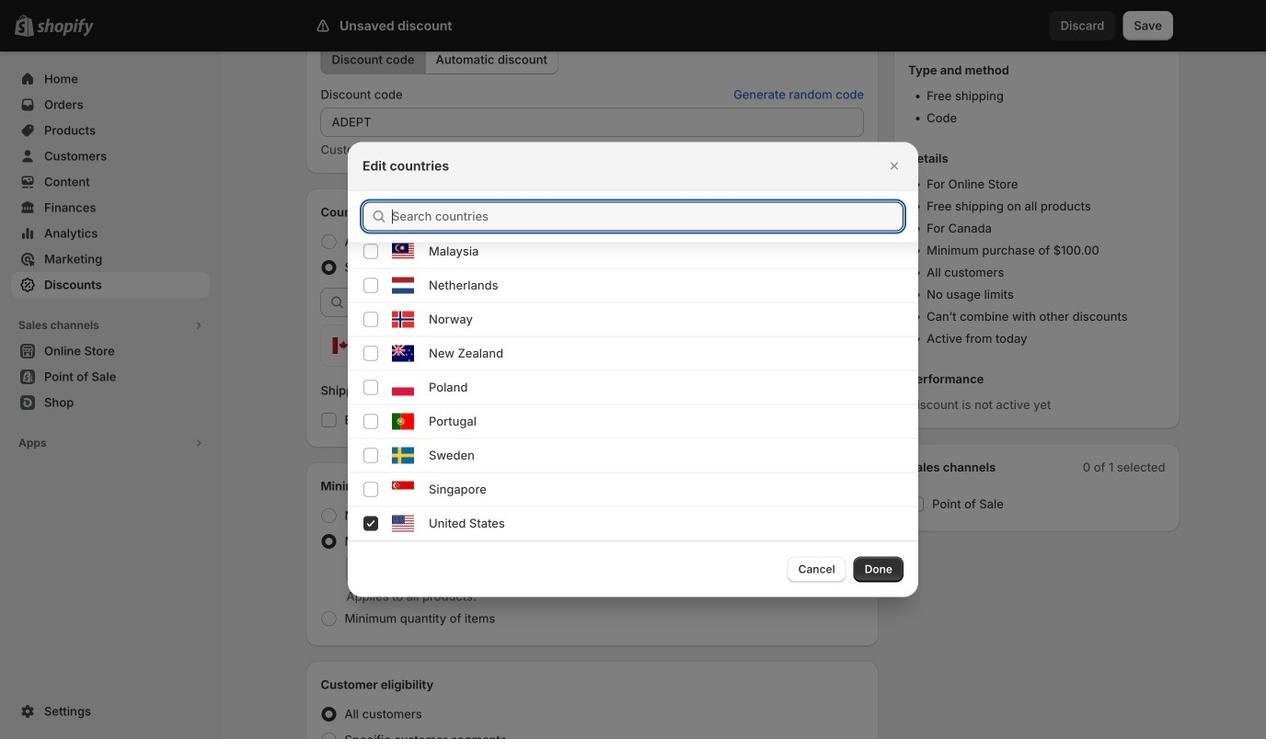 Task type: locate. For each thing, give the bounding box(es) containing it.
shopify image
[[37, 18, 94, 37]]

dialog
[[0, 0, 1266, 598]]

Search countries text field
[[392, 202, 904, 231]]



Task type: vqa. For each thing, say whether or not it's contained in the screenshot.
DIALOG
yes



